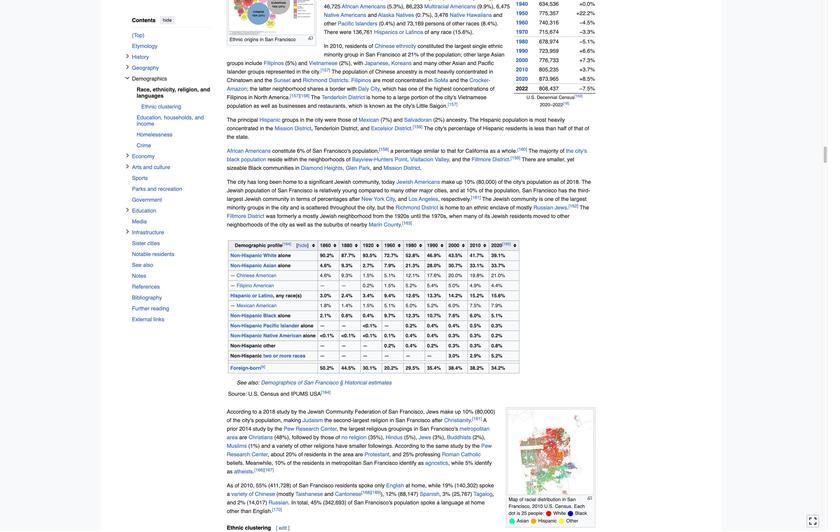 Task type: vqa. For each thing, say whether or not it's contained in the screenshot.
the rightmost Referencing link
no



Task type: describe. For each thing, give the bounding box(es) containing it.
americans up pacific islanders
[[341, 12, 366, 18]]

0 vertical spatial 7.9%
[[384, 263, 395, 269]]

3%
[[443, 492, 450, 498]]

non-hispanic asian alone
[[230, 263, 291, 269]]

hispanic link
[[260, 117, 280, 123]]

groups down businesses
[[282, 117, 299, 123]]

chinese down hispanics
[[375, 43, 395, 49]]

hispanic down non-hispanic black link
[[242, 323, 262, 329]]

, left koreans
[[388, 60, 390, 66]]

and right sunset
[[292, 77, 301, 83]]

ethnic clustering link
[[141, 101, 211, 112]]

neighborhoods inside 'was formerly a mostly jewish neighborhood from the 1920s until the 1970s, when many of its jewish residents moved to other neighborhoods of the city as well as the suburbs of nearby'
[[227, 222, 263, 228]]

islander inside and many other asian and pacific islander groups represented in the city.
[[227, 69, 246, 75]]

0 vertical spatial 1960
[[516, 20, 528, 26]]

no
[[342, 435, 348, 441]]

0.3% up '38.4%'
[[449, 344, 460, 349]]

chinese up filipino
[[237, 273, 255, 279]]

0.3% down 0.5%
[[470, 334, 481, 339]]

1 horizontal spatial 2000
[[516, 57, 528, 63]]

usa
[[310, 391, 321, 398]]

as down 'smaller,'
[[553, 179, 559, 185]]

1 vertical spatial 1.5%
[[384, 283, 395, 289]]

, down cities, on the top
[[438, 196, 440, 202]]

, up mexican american link
[[273, 293, 275, 299]]

, left visitacion
[[407, 157, 409, 163]]

the city's percentage of hispanic residents is less than half of that of the state.
[[227, 125, 589, 140]]

jews inside according to a 2018 study by the jewish community federation of san francisco, jews make up 10% (80,000) of the city's population, making
[[426, 409, 439, 416]]

americans up the alaska
[[360, 3, 386, 10]]

jewish down long
[[245, 196, 261, 202]]

hispanic up non-hispanic other
[[242, 334, 262, 339]]

neighborhood inside 'was formerly a mostly jewish neighborhood from the 1920s until the 1970s, when many of its jewish residents moved to other neighborhoods of the city as well as the suburbs of nearby'
[[338, 213, 372, 220]]

francisco's inside . in total, 45% (342,693) of san francisco's population spoke a language at home other than english.
[[365, 500, 393, 507]]

, right visitacion
[[449, 157, 451, 163]]

1 horizontal spatial [164] link
[[321, 391, 331, 395]]

francisco up (5%)
[[275, 37, 296, 42]]

1 horizontal spatial 1990
[[516, 48, 528, 54]]

1.5% for 9.3%
[[363, 273, 374, 279]]

1 horizontal spatial [157] link
[[321, 68, 330, 73]]

4.6% for 1.5%
[[320, 273, 331, 279]]

ancestry
[[397, 69, 417, 75]]

make for jews
[[440, 409, 454, 416]]

chinese inside variety of chinese (mostly taishanese and cantonese [168] [169] ), 12% (88,147) spanish , 3% (25,767) tagalog
[[255, 492, 275, 498]]

1.5% for 1.4%
[[363, 303, 374, 309]]

city's down whole.
[[513, 179, 525, 185]]

san inside african americans constitute 6% of san francisco's population, [156] a percentage similar to that for california as a whole. [160] the majority of
[[313, 148, 322, 154]]

, left about
[[268, 452, 269, 458]]

1 vertical spatial african americans link
[[227, 148, 271, 154]]

1 vertical spatial fillmore district link
[[227, 213, 264, 220]]

a up [157] [158] the tenderloin district
[[325, 86, 328, 92]]

0 horizontal spatial (2%),
[[339, 60, 352, 66]]

and inside are christians (48%), followed by those of no religion (35%), hindus (5%), jews (3%), buddhists (2%), muslims (1%) and a variety of other religions have smaller followings. according to the same study by the
[[261, 444, 270, 450]]

york
[[374, 196, 385, 202]]

2 vertical spatial 5.2%
[[491, 354, 503, 359]]

and inside education, households, and income
[[195, 115, 204, 121]]

are up daly city 'link'
[[373, 77, 381, 83]]

while inside at home, while 19% (140,302) spoke a
[[428, 483, 441, 489]]

715,674
[[539, 29, 559, 35]]

0 vertical spatial [161] link
[[471, 195, 481, 200]]

−7.5%
[[580, 86, 595, 92]]

1 vertical spatial ethnic
[[141, 104, 156, 110]]

1 vertical spatial francisco's
[[431, 426, 458, 433]]

estimates
[[368, 380, 392, 386]]

population up the russian jews link at top right
[[527, 179, 552, 185]]

. the jewish population of san francisco is relatively young compared to many other major cities, and at 10% of the population, san francisco has the third- largest jewish community in terms of percentages after
[[227, 179, 591, 202]]

1 horizontal spatial mission
[[384, 165, 402, 171]]

2 vertical spatial ethnic
[[227, 526, 244, 532]]

0 vertical spatial demographics
[[132, 76, 167, 82]]

as inside african americans constitute 6% of san francisco's population, [156] a percentage similar to that for california as a whole. [160] the majority of
[[490, 148, 496, 154]]

been
[[270, 179, 282, 185]]

(15.6%).
[[453, 29, 474, 35]]

(80,000) for jews
[[475, 409, 495, 416]]

as down north
[[254, 103, 259, 109]]

san inside according to a 2018 study by the jewish community federation of san francisco, jews make up 10% (80,000) of the city's population, making
[[389, 409, 398, 416]]

the inside african americans constitute 6% of san francisco's population, [156] a percentage similar to that for california as a whole. [160] the majority of
[[529, 148, 538, 154]]

city's down highest
[[445, 94, 457, 101]]

of inside is home to a large portion of the city's vietnamese population as well as businesses and restaurants, which is known as the city's little saigon.
[[429, 94, 434, 101]]

as right known on the left of the page
[[387, 103, 392, 109]]

san inside judaism the second-largest religion in san francisco after christianity . [161]
[[396, 418, 405, 424]]

0.2% down 0.1%
[[384, 344, 395, 349]]

and right soma
[[450, 77, 459, 83]]

filipinos inside , which has one of the highest concentrations of filipinos in north america.
[[227, 94, 247, 101]]

0.2% up the 35.4%
[[427, 344, 438, 349]]

(80,000) for americans
[[476, 179, 497, 185]]

today
[[382, 179, 395, 185]]

<0.1% left 0.1%
[[363, 334, 377, 339]]

0 vertical spatial white
[[263, 253, 277, 259]]

0 vertical spatial with
[[354, 60, 363, 66]]

non-hispanic white alone
[[230, 253, 291, 259]]

races inside (0.4%) and 73,169 persons of other races (8.4%). there were 136,761
[[466, 20, 480, 27]]

california
[[466, 148, 489, 154]]

, right york on the top of the page
[[395, 196, 397, 202]]

, inside , which has one of the highest concentrations of filipinos in north america.
[[380, 86, 381, 92]]

of inside variety of chinese (mostly taishanese and cantonese [168] [169] ), 12% (88,147) spanish , 3% (25,767) tagalog
[[249, 492, 254, 498]]

city's inside according to a 2018 study by the jewish community federation of san francisco, jews make up 10% (80,000) of the city's population, making
[[242, 418, 254, 424]]

reside within the neighborhoods of bayview-hunters point , visitacion valley , and the fillmore district . [159]
[[266, 156, 520, 163]]

other inside 'was formerly a mostly jewish neighborhood from the 1920s until the 1970s, when many of its jewish residents moved to other neighborhoods of the city as well as the suburbs of nearby'
[[557, 213, 570, 220]]

2 vertical spatial 5.1%
[[491, 313, 503, 319]]

the inside [157] [158] the tenderloin district
[[311, 94, 320, 101]]

0 vertical spatial 5.0%
[[449, 283, 460, 289]]

see for see also: demographics of san francisco § historical estimates
[[237, 380, 246, 386]]

, down second-
[[337, 426, 338, 433]]

culture
[[154, 164, 170, 171]]

0.2% up 0.8%
[[491, 334, 503, 339]]

sister cities
[[132, 241, 160, 247]]

and up government
[[147, 186, 157, 192]]

0 horizontal spatial 1990
[[427, 243, 438, 249]]

0 vertical spatial pew research center link
[[284, 426, 337, 433]]

home inside is home to a large portion of the city's vietnamese population as well as businesses and restaurants, which is known as the city's little saigon.
[[372, 94, 386, 101]]

17.6%
[[427, 273, 441, 279]]

20.0%
[[449, 273, 462, 279]]

1 horizontal spatial filipinos link
[[351, 77, 371, 83]]

0 horizontal spatial ethnic clustering
[[141, 104, 181, 110]]

to up terms
[[298, 179, 303, 185]]

homelessness
[[137, 132, 172, 138]]

population inside the city's black population
[[241, 157, 266, 163]]

as down the america. at the top left of the page
[[272, 103, 277, 109]]

1 horizontal spatial mexican
[[359, 117, 379, 123]]

metropolitan area
[[227, 426, 490, 441]]

asian inside and many other asian and pacific islander groups represented in the city.
[[452, 60, 466, 66]]

the inside "the city's percentage of hispanic residents is less than half of that of the state."
[[424, 125, 433, 132]]

jewish down sizeable
[[227, 188, 244, 194]]

alone for non-hispanic asian alone
[[278, 263, 291, 269]]

3.4%
[[363, 293, 374, 299]]

1920
[[363, 243, 374, 249]]

1 vertical spatial 1980
[[406, 243, 417, 249]]

research for pew research center , the largest religious groupings in san francisco's
[[296, 426, 319, 433]]

study inside a prior 2014 study by the
[[253, 426, 266, 433]]

20%
[[286, 452, 297, 458]]

the left principal
[[227, 117, 236, 123]]

infrastructure link
[[132, 227, 211, 238]]

1 horizontal spatial demographics
[[261, 380, 296, 386]]

and inside , and 2% (14,017)
[[227, 500, 236, 507]]

(14,017)
[[247, 500, 267, 507]]

of inside 'reside within the neighborhoods of bayview-hunters point , visitacion valley , and the fillmore district . [159]'
[[346, 157, 351, 163]]

filipino
[[237, 283, 252, 289]]

[170] link
[[272, 508, 282, 513]]

tenderloin for ,
[[314, 125, 339, 132]]

a
[[483, 418, 487, 424]]

136,761
[[353, 29, 373, 35]]

and down 'bayview-hunters point' link at the top left of page
[[373, 165, 382, 171]]

as down scattered
[[307, 222, 313, 228]]

at inside . the jewish population of san francisco is relatively young compared to many other major cities, and at 10% of the population, san francisco has the third- largest jewish community in terms of percentages after
[[461, 188, 465, 194]]

excelsior
[[371, 125, 393, 132]]

, down bayview-
[[370, 165, 372, 171]]

as inside , while 5% identify as
[[227, 469, 233, 475]]

those inside are christians (48%), followed by those of no religion (35%), hindus (5%), jews (3%), buddhists (2%), muslims (1%) and a variety of other religions have smaller followings. according to the same study by the
[[321, 435, 334, 441]]

. inside richmond district is home to an ethnic enclave of mostly russian jews . [162] the fillmore district
[[567, 205, 569, 211]]

most for ancestry.
[[535, 117, 547, 123]]

by inside according to a 2018 study by the jewish community federation of san francisco, jews make up 10% (80,000) of the city's population, making
[[291, 409, 297, 416]]

and inside the population of chinese ancestry is most heavily concentrated in chinatown and the
[[254, 77, 263, 83]]

other up non-hispanic two or more races
[[263, 344, 276, 349]]

2010 up variety of chinese link at left bottom
[[241, 483, 253, 489]]

[166]
[[254, 468, 264, 473]]

[159] inside 'reside within the neighborhoods of bayview-hunters point , visitacion valley , and the fillmore district . [159]'
[[511, 156, 520, 161]]

notes
[[132, 273, 146, 279]]

population inside (2%) ancestry. the hispanic population is most heavily concentrated in the
[[503, 117, 528, 123]]

well inside is home to a large portion of the city's vietnamese population as well as businesses and restaurants, which is known as the city's little saigon.
[[261, 103, 270, 109]]

hide inside dropdown button
[[298, 243, 307, 249]]

2020 for 2020
[[516, 76, 528, 82]]

1 vertical spatial clustering
[[245, 526, 271, 532]]

by up religions
[[313, 435, 319, 441]]

non- for non-hispanic pacific islander
[[230, 323, 242, 329]]

1 horizontal spatial fillmore district link
[[472, 157, 509, 163]]

spanish
[[420, 492, 440, 498]]

12.3%
[[406, 313, 420, 319]]

richmond district link
[[396, 205, 438, 211]]

non-hispanic other
[[230, 344, 276, 349]]

alone for non-hispanic black alone
[[278, 313, 291, 319]]

throughout
[[330, 205, 356, 211]]

1 horizontal spatial or
[[273, 354, 278, 359]]

census for and
[[260, 391, 279, 398]]

francisco inside judaism the second-largest religion in san francisco after christianity . [161]
[[407, 418, 430, 424]]

than inside . in total, 45% (342,693) of san francisco's population spoke a language at home other than english.
[[241, 509, 251, 515]]

0.2% up 3.4%
[[363, 283, 374, 289]]

jewish right 'today'
[[397, 179, 413, 185]]

0 vertical spatial mission district link
[[275, 125, 311, 132]]

english.
[[253, 509, 272, 515]]

and inside mission district , tenderloin district, and excelsior district . [159]
[[361, 125, 370, 132]]

other
[[566, 519, 578, 525]]

smaller
[[349, 444, 367, 450]]

0 vertical spatial ethnic
[[230, 37, 243, 42]]

0.3% down 7.6%
[[449, 334, 460, 339]]

further reading link
[[132, 304, 211, 314]]

a left significant
[[304, 179, 307, 185]]

home,
[[412, 483, 427, 489]]

community,
[[353, 179, 380, 185]]

are inside , about 20% of residents in the area are protestant , and 25% professing roman catholic beliefs. meanwhile, 10% of the residents in metropolitan san francisco identify as agnostics
[[355, 452, 363, 458]]

1 horizontal spatial those
[[338, 117, 351, 123]]

people:
[[528, 511, 544, 517]]

, inside variety of chinese (mostly taishanese and cantonese [168] [169] ), 12% (88,147) spanish , 3% (25,767) tagalog
[[440, 492, 441, 498]]

0.3% up 2.9%
[[470, 344, 481, 349]]

the inside , which has one of the highest concentrations of filipinos in north america.
[[425, 86, 433, 92]]

was formerly a mostly jewish neighborhood from the 1920s until the 1970s, when many of its jewish residents moved to other neighborhoods of the city as well as the suburbs of nearby
[[227, 213, 570, 228]]

income
[[137, 121, 154, 127]]

census.
[[555, 504, 573, 510]]

state.
[[236, 134, 249, 140]]

richmond inside richmond district is home to an ethnic enclave of mostly russian jews . [162] the fillmore district
[[396, 205, 420, 211]]

francisco up taishanese
[[310, 483, 334, 489]]

mission inside mission district , tenderloin district, and excelsior district . [159]
[[275, 125, 293, 132]]

⬤ down "people:" at the right of the page
[[531, 519, 537, 525]]

0 horizontal spatial native
[[263, 334, 278, 339]]

21.3%
[[406, 263, 420, 269]]

other inside and many other asian and pacific islander groups represented in the city.
[[439, 60, 451, 66]]

0 vertical spatial richmond
[[303, 77, 327, 83]]

1 horizontal spatial 7.9%
[[491, 303, 503, 309]]

new york city link
[[362, 196, 395, 202]]

1 vertical spatial with
[[347, 86, 357, 92]]

the inside the population of chinese ancestry is most heavily concentrated in chinatown and the
[[332, 69, 341, 75]]

city down sizeable
[[238, 179, 246, 185]]

5.4%
[[427, 283, 438, 289]]

are inside there are smaller, yet sizeable black communities in
[[538, 157, 546, 163]]

; the latter neighborhood shares a border with daly city
[[247, 86, 380, 92]]

<0.1% down 2.1%
[[320, 334, 334, 339]]

1 vertical spatial [161] link
[[472, 417, 482, 422]]

and inside 'reside within the neighborhoods of bayview-hunters point , visitacion valley , and the fillmore district . [159]'
[[452, 157, 461, 163]]

is inside map of racial distribution in san francisco, 2010 u.s. census. each dot is 25 people:
[[517, 511, 520, 517]]

12.6%
[[406, 293, 420, 299]]

americans up major
[[415, 179, 440, 185]]

6 non- from the top
[[230, 344, 242, 349]]

large inside is home to a large portion of the city's vietnamese population as well as businesses and restaurants, which is known as the city's little saigon.
[[398, 94, 410, 101]]

as
[[227, 483, 233, 489]]

buddhists link
[[447, 435, 471, 441]]

1 vertical spatial pew research center link
[[227, 444, 492, 458]]

the inside . the jewish population of san francisco is relatively young compared to many other major cities, and at 10% of the population, san francisco has the third- largest jewish community in terms of percentages after
[[582, 179, 591, 185]]

1 horizontal spatial mission district link
[[384, 165, 420, 171]]

0.3% up 0.8%
[[491, 323, 503, 329]]

0 vertical spatial [159] link
[[413, 125, 423, 129]]

residents inside 'was formerly a mostly jewish neighborhood from the 1920s until the 1970s, when many of its jewish residents moved to other neighborhoods of the city as well as the suburbs of nearby'
[[510, 213, 532, 220]]

⬤ down dot
[[509, 519, 515, 525]]

tagalog
[[474, 492, 493, 498]]

to inside . the jewish population of san francisco is relatively young compared to many other major cities, and at 10% of the population, san francisco has the third- largest jewish community in terms of percentages after
[[385, 188, 389, 194]]

[167] link
[[264, 468, 274, 473]]

city's left little on the right top of page
[[403, 103, 415, 109]]

0 horizontal spatial mexican
[[237, 303, 255, 309]]

0.2% down 12.3%
[[406, 323, 417, 329]]

non- for non-hispanic white
[[230, 253, 242, 259]]

0 horizontal spatial 1960
[[384, 243, 395, 249]]

0 horizontal spatial 5.2%
[[406, 283, 417, 289]]

compared
[[359, 188, 383, 194]]

references link
[[132, 282, 211, 293]]

of inside (0.4%) and 73,169 persons of other races (8.4%). there were 136,761
[[446, 20, 451, 27]]

also:
[[248, 380, 259, 386]]

american up 'more'
[[279, 334, 302, 339]]

808,437
[[539, 86, 559, 92]]

tagalog link
[[474, 492, 493, 498]]

jewish up suburbs
[[320, 213, 337, 220]]

0 horizontal spatial spoke
[[359, 483, 373, 489]]

white inside the ⬤ white ⬤ black ⬤ asian ⬤ hispanic ⬤ other
[[554, 511, 566, 517]]

and up excelsior district link at the top left of page
[[394, 117, 403, 123]]

fillmore inside 'reside within the neighborhoods of bayview-hunters point , visitacion valley , and the fillmore district . [159]'
[[472, 157, 491, 163]]

, left 55%
[[253, 483, 254, 489]]

any for race(s)
[[276, 293, 284, 299]]

1 vertical spatial most
[[382, 77, 394, 83]]

make for americans
[[442, 179, 455, 185]]

hispanic up the — chinese american in the left bottom of the page
[[242, 263, 262, 269]]

which inside , which has one of the highest concentrations of filipinos in north america.
[[383, 86, 397, 92]]

languages
[[137, 93, 164, 99]]

1 horizontal spatial islander
[[281, 323, 299, 329]]

<0.1% down 3.4%
[[363, 323, 377, 329]]

0 horizontal spatial [157] link
[[290, 93, 300, 98]]

city down restaurants,
[[315, 117, 323, 123]]

pacific islanders link
[[338, 20, 378, 27]]

most for population
[[424, 69, 436, 75]]

sizeable
[[227, 165, 247, 171]]

district left was
[[248, 213, 264, 220]]

⬤ right "people:" at the right of the page
[[546, 511, 552, 517]]

0 horizontal spatial clustering
[[158, 104, 181, 110]]

amazon
[[227, 86, 247, 92]]

community inside the jewish community is one of the largest minority groups in the city and is scattered throughout the city, but the
[[511, 196, 538, 202]]

jews inside richmond district is home to an ethnic enclave of mostly russian jews . [162] the fillmore district
[[555, 205, 567, 211]]

0 vertical spatial african americans link
[[342, 3, 386, 10]]

x small image for economy
[[125, 153, 130, 158]]

of inside . in total, 45% (342,693) of san francisco's population spoke a language at home other than english.
[[348, 500, 353, 507]]

population inside . the jewish population of san francisco is relatively young compared to many other major cities, and at 10% of the population, san francisco has the third- largest jewish community in terms of percentages after
[[245, 188, 270, 194]]

of inside constituted the largest single ethnic minority group in san francisco at 21% of the population; other large asian groups include
[[421, 52, 425, 58]]

district down salvadoran
[[395, 125, 411, 132]]

1 vertical spatial russian
[[269, 500, 288, 507]]

1 horizontal spatial native
[[324, 12, 339, 18]]

asian down non-hispanic white alone
[[263, 263, 277, 269]]

other inside . the jewish population of san francisco is relatively young compared to many other major cities, and at 10% of the population, san francisco has the third- largest jewish community in terms of percentages after
[[405, 188, 418, 194]]

[157] inside [157] [158] the tenderloin district
[[290, 93, 300, 98]]

1 horizontal spatial 3.0%
[[449, 354, 460, 359]]

media
[[132, 219, 147, 225]]

parks
[[132, 186, 146, 192]]

significant
[[309, 179, 333, 185]]

0 vertical spatial neighborhood
[[273, 86, 306, 92]]

hide button
[[296, 242, 310, 250]]

foreign-
[[230, 366, 250, 372]]

0 horizontal spatial 3.0%
[[320, 293, 331, 299]]

10% up respectively.
[[464, 179, 475, 185]]

hispanic down non-hispanic native american link
[[242, 344, 262, 349]]

2 horizontal spatial native
[[450, 12, 465, 18]]

francisco down "50.2%"
[[315, 380, 338, 386]]

2 horizontal spatial filipinos
[[351, 77, 371, 83]]

of inside the jewish community is one of the largest minority groups in the city and is scattered throughout the city, but the
[[555, 196, 560, 202]]

as down formerly
[[289, 222, 295, 228]]

hispanic right principal
[[260, 117, 280, 123]]

10% inside , about 20% of residents in the area are protestant , and 25% professing roman catholic beliefs. meanwhile, 10% of the residents in metropolitan san francisco identify as agnostics
[[275, 461, 286, 467]]

0 vertical spatial [164] link
[[282, 242, 291, 247]]

tenderloin for the
[[322, 94, 347, 101]]

and other
[[324, 12, 503, 27]]

francisco up terms
[[289, 188, 313, 194]]

and down 21%
[[413, 60, 422, 66]]

the down sizeable
[[227, 179, 236, 185]]

and inside , about 20% of residents in the area are protestant , and 25% professing roman catholic beliefs. meanwhile, 10% of the residents in metropolitan san francisco identify as agnostics
[[392, 452, 402, 458]]

third-
[[578, 188, 590, 194]]

⬤ up other
[[568, 511, 574, 517]]

, down followings. at the bottom of the page
[[389, 452, 391, 458]]

1 horizontal spatial 1980
[[516, 39, 528, 45]]

hawaiians
[[467, 12, 492, 18]]

jewish down the enclave
[[492, 213, 508, 220]]

scattered
[[306, 205, 329, 211]]

0 vertical spatial 6.0%
[[449, 303, 460, 309]]

americans up 'native hawaiians' link
[[450, 3, 476, 10]]

external
[[132, 317, 152, 323]]

restaurants,
[[318, 103, 347, 109]]

the jewish community is one of the largest minority groups in the city and is scattered throughout the city, but the
[[227, 196, 587, 211]]

francisco up the russian jews link at top right
[[533, 188, 557, 194]]

0 horizontal spatial 5.0%
[[406, 303, 417, 309]]

religion inside are christians (48%), followed by those of no religion (35%), hindus (5%), jews (3%), buddhists (2%), muslims (1%) and a variety of other religions have smaller followings. according to the same study by the
[[349, 435, 367, 441]]

concentrated for the population of chinese ancestry is most heavily concentrated in chinatown and the
[[456, 69, 488, 75]]

0 vertical spatial city
[[371, 86, 380, 92]]

salvadoran
[[404, 117, 432, 123]]

about
[[271, 452, 284, 458]]

x small image for infrastructure
[[125, 230, 130, 234]]

parks and recreation
[[132, 186, 182, 192]]

hispanic inside the ⬤ white ⬤ black ⬤ asian ⬤ hispanic ⬤ other
[[538, 519, 557, 525]]

district up 6%
[[295, 125, 311, 132]]

30.7%
[[449, 263, 462, 269]]

to inside 'was formerly a mostly jewish neighborhood from the 1920s until the 1970s, when many of its jewish residents moved to other neighborhoods of the city as well as the suburbs of nearby'
[[551, 213, 556, 220]]

1950 link
[[516, 10, 528, 16]]

note containing see also:
[[228, 379, 520, 388]]

up for jews
[[455, 409, 461, 416]]

0 vertical spatial pacific
[[338, 20, 354, 27]]

a right [156]
[[390, 148, 394, 154]]

1 vertical spatial were
[[325, 117, 336, 123]]

district down visitacion
[[404, 165, 420, 171]]

⬤ left other
[[559, 519, 565, 525]]

u.s. inside u.s. decennial census [153]
[[527, 95, 536, 100]]

2000 link
[[516, 57, 528, 63]]

0 vertical spatial filipinos link
[[264, 60, 284, 66]]

. inside . in total, 45% (342,693) of san francisco's population spoke a language at home other than english.
[[288, 500, 290, 507]]

[157] for bottom '[157]' link
[[448, 102, 458, 107]]

largest inside judaism the second-largest religion in san francisco after christianity . [161]
[[353, 418, 369, 424]]

marin
[[369, 222, 382, 228]]

non- for non-hispanic asian
[[230, 263, 242, 269]]

0 vertical spatial vietnamese
[[309, 60, 338, 66]]

race, ethnicity, religion, and languages
[[137, 87, 210, 99]]

suburbs
[[324, 222, 343, 228]]

mostly inside richmond district is home to an ethnic enclave of mostly russian jews . [162] the fillmore district
[[516, 205, 532, 211]]

a left whole.
[[497, 148, 500, 154]]

<0.1% down 0.6%
[[341, 334, 356, 339]]

soma
[[434, 77, 448, 83]]

1 horizontal spatial filipinos
[[264, 60, 284, 66]]

and down single
[[467, 60, 477, 66]]

[162] link
[[569, 204, 578, 209]]

2010 up 2020 link
[[516, 67, 528, 73]]

1 vertical spatial races
[[293, 354, 306, 359]]

x small image for education
[[125, 208, 130, 213]]

, left glen
[[343, 165, 344, 171]]



Task type: locate. For each thing, give the bounding box(es) containing it.
chinese ethnicity link
[[375, 43, 416, 49]]

glen park link
[[346, 165, 370, 171]]

new
[[362, 196, 372, 202]]

1 horizontal spatial 2020
[[516, 76, 528, 82]]

has for city
[[247, 179, 256, 185]]

up for americans
[[456, 179, 463, 185]]

0 horizontal spatial african americans link
[[227, 148, 271, 154]]

and right arts
[[143, 164, 152, 171]]

alone for non-hispanic white alone
[[278, 253, 291, 259]]

2 4.6% from the top
[[320, 273, 331, 279]]

francisco,
[[400, 409, 425, 416], [509, 504, 531, 510]]

1 vertical spatial [164] link
[[321, 391, 331, 395]]

pew research center link down no religion link
[[227, 444, 492, 458]]

a inside . in total, 45% (342,693) of san francisco's population spoke a language at home other than english.
[[437, 500, 440, 507]]

,
[[388, 60, 390, 66], [380, 86, 381, 92], [311, 125, 313, 132], [407, 157, 409, 163], [449, 157, 451, 163], [343, 165, 344, 171], [370, 165, 372, 171], [395, 196, 397, 202], [438, 196, 440, 202], [273, 293, 275, 299], [337, 426, 338, 433], [268, 452, 269, 458], [389, 452, 391, 458], [448, 461, 450, 467], [253, 483, 254, 489], [440, 492, 441, 498], [493, 492, 494, 498]]

1 vertical spatial 9.3%
[[341, 273, 353, 279]]

other down single
[[464, 52, 476, 58]]

largest down (15.6%).
[[455, 43, 471, 49]]

0 vertical spatial most
[[424, 69, 436, 75]]

home right been
[[283, 179, 297, 185]]

1 horizontal spatial after
[[432, 418, 443, 424]]

american for chinese american
[[256, 273, 276, 279]]

1 vertical spatial than
[[241, 509, 251, 515]]

0 horizontal spatial identify
[[399, 461, 417, 467]]

there inside there are smaller, yet sizeable black communities in
[[522, 157, 536, 163]]

population, for make
[[255, 418, 282, 424]]

the city's black population link
[[227, 148, 587, 163]]

native
[[324, 12, 339, 18], [450, 12, 465, 18], [263, 334, 278, 339]]

there inside (0.4%) and 73,169 persons of other races (8.4%). there were 136,761
[[324, 29, 338, 35]]

at down ethnicity
[[402, 52, 407, 58]]

crocker- amazon link
[[227, 77, 491, 92]]

1 horizontal spatial francisco,
[[509, 504, 531, 510]]

district inside 'reside within the neighborhoods of bayview-hunters point , visitacion valley , and the fillmore district . [159]'
[[493, 157, 509, 163]]

city's inside the city's black population
[[575, 148, 587, 154]]

mission district link down point
[[384, 165, 420, 171]]

2 community from the left
[[511, 196, 538, 202]]

6.0% down 7.5%
[[470, 313, 481, 319]]

1 horizontal spatial 5.2%
[[427, 303, 438, 309]]

city down formerly
[[280, 222, 288, 228]]

2 x small image from the top
[[125, 76, 130, 80]]

note
[[228, 379, 520, 388]]

2 vertical spatial concentrated
[[227, 125, 258, 132]]

1 vertical spatial black
[[263, 313, 276, 319]]

0 vertical spatial those
[[338, 117, 351, 123]]

the inside the city's black population
[[566, 148, 574, 154]]

1 horizontal spatial black
[[263, 313, 276, 319]]

mostly
[[516, 205, 532, 211], [303, 213, 319, 220]]

1 horizontal spatial 2018
[[567, 179, 579, 185]]

1 horizontal spatial pacific
[[338, 20, 354, 27]]

1990 up 46.9%
[[427, 243, 438, 249]]

(35%),
[[368, 435, 384, 441]]

x small image
[[125, 54, 130, 59], [125, 76, 130, 80], [125, 153, 130, 158]]

1 vertical spatial area
[[343, 452, 354, 458]]

3 x small image from the top
[[125, 153, 130, 158]]

, inside , and 2% (14,017)
[[493, 492, 494, 498]]

a down spanish
[[437, 500, 440, 507]]

the right "ancestry."
[[469, 117, 479, 123]]

chinese down japanese link
[[375, 69, 395, 75]]

1 vertical spatial 2000
[[449, 243, 459, 249]]

the city's black population
[[227, 148, 587, 163]]

2.1%
[[320, 313, 331, 319]]

concentrated for sunset and richmond districts . filipinos are most concentrated in soma and the
[[395, 77, 427, 83]]

0 horizontal spatial mission district link
[[275, 125, 311, 132]]

muslims link
[[227, 444, 247, 450]]

are down 2014
[[239, 435, 247, 441]]

ethnic down 2%
[[227, 526, 244, 532]]

2 vertical spatial pacific
[[263, 323, 279, 329]]

district down angeles
[[422, 205, 438, 211]]

2020 for 2020 [165]
[[491, 243, 502, 249]]

concentrated inside the population of chinese ancestry is most heavily concentrated in chinatown and the
[[456, 69, 488, 75]]

other down 46,725 on the left of the page
[[324, 20, 336, 27]]

0 horizontal spatial while
[[428, 483, 441, 489]]

that right the half
[[574, 125, 583, 132]]

has left long
[[247, 179, 256, 185]]

see for see also
[[132, 262, 142, 269]]

0 horizontal spatial [164]
[[282, 242, 291, 247]]

metropolitan down the a
[[460, 426, 490, 433]]

and inside source: u.s. census and ipums usa [164]
[[280, 391, 290, 398]]

is inside "the city's percentage of hispanic residents is less than half of that of the state."
[[529, 125, 533, 132]]

other down followed
[[300, 444, 313, 450]]

variety down (48%),
[[277, 444, 293, 450]]

african for african americans constitute 6% of san francisco's population, [156] a percentage similar to that for california as a whole. [160] the majority of
[[227, 148, 244, 154]]

african inside african americans (5.3%), 86,233 multiracial americans (9.9%), 6,475 native americans and alaska natives (0.7%), 3,476 native hawaiians
[[342, 3, 359, 10]]

majority
[[540, 148, 559, 154]]

hide left 1860
[[298, 243, 307, 249]]

1940 link
[[516, 1, 528, 7]]

0 vertical spatial center
[[321, 426, 337, 433]]

according inside according to a 2018 study by the jewish community federation of san francisco, jews make up 10% (80,000) of the city's population, making
[[227, 409, 251, 416]]

5.1% for 12.1%
[[384, 273, 395, 279]]

fullscreen image
[[809, 518, 817, 526]]

as inside , about 20% of residents in the area are protestant , and 25% professing roman catholic beliefs. meanwhile, 10% of the residents in metropolitan san francisco identify as agnostics
[[418, 461, 424, 467]]

after up (3%),
[[432, 418, 443, 424]]

which down , which has one of the highest concentrations of filipinos in north america.
[[349, 103, 362, 109]]

a down as
[[227, 492, 230, 498]]

russian up moved
[[534, 205, 553, 211]]

2 vertical spatial u.s.
[[544, 504, 554, 510]]

1 horizontal spatial there
[[522, 157, 536, 163]]

has inside . the jewish population of san francisco is relatively young compared to many other major cities, and at 10% of the population, san francisco has the third- largest jewish community in terms of percentages after
[[559, 188, 567, 194]]

2 non- from the top
[[230, 263, 242, 269]]

chinese inside the population of chinese ancestry is most heavily concentrated in chinatown and the
[[375, 69, 395, 75]]

(80,000) up the enclave
[[476, 179, 497, 185]]

0 horizontal spatial community
[[263, 196, 289, 202]]

3 non- from the top
[[230, 313, 242, 319]]

african inside african americans constitute 6% of san francisco's population, [156] a percentage similar to that for california as a whole. [160] the majority of
[[227, 148, 244, 154]]

1.5% up 9.4%
[[384, 283, 395, 289]]

francisco's up (3%),
[[431, 426, 458, 433]]

arts
[[132, 164, 142, 171]]

principal
[[238, 117, 258, 123]]

population, inside according to a 2018 study by the jewish community federation of san francisco, jews make up 10% (80,000) of the city's population, making
[[255, 418, 282, 424]]

black
[[227, 157, 240, 163]]

[157] for the middle '[157]' link
[[321, 68, 330, 73]]

x small image left infrastructure
[[125, 230, 130, 234]]

[156]
[[379, 147, 389, 152]]

fillmore
[[472, 157, 491, 163], [227, 213, 246, 220]]

than
[[546, 125, 556, 132], [241, 509, 251, 515]]

mexican up excelsior
[[359, 117, 379, 123]]

x small image for history
[[125, 54, 130, 59]]

jews
[[555, 205, 567, 211], [426, 409, 439, 416], [419, 435, 431, 441]]

2 identify from the left
[[475, 461, 492, 467]]

heavily up soma link
[[438, 69, 455, 75]]

0 vertical spatial 3.0%
[[320, 293, 331, 299]]

2 horizontal spatial pacific
[[478, 60, 494, 66]]

percentage up point
[[395, 148, 422, 154]]

1960 up 1970
[[516, 20, 528, 26]]

hispanic or latino , any race(s)
[[230, 293, 302, 299]]

has inside , which has one of the highest concentrations of filipinos in north america.
[[398, 86, 407, 92]]

hispanic down filipino
[[230, 293, 251, 299]]

0 vertical spatial up
[[456, 179, 463, 185]]

identify inside , about 20% of residents in the area are protestant , and 25% professing roman catholic beliefs. meanwhile, 10% of the residents in metropolitan san francisco identify as agnostics
[[399, 461, 417, 467]]

minority inside constituted the largest single ethnic minority group in san francisco at 21% of the population; other large asian groups include
[[324, 52, 343, 58]]

4.6% for 2.7%
[[320, 263, 331, 269]]

census for [153]
[[559, 95, 575, 100]]

demographics up source: u.s. census and ipums usa [164] on the bottom left
[[261, 380, 296, 386]]

(88,147)
[[398, 492, 418, 498]]

variety up 2%
[[231, 492, 247, 498]]

2 x small image from the top
[[125, 164, 130, 169]]

and inside . the jewish population of san francisco is relatively young compared to many other major cities, and at 10% of the population, san francisco has the third- largest jewish community in terms of percentages after
[[450, 188, 459, 194]]

up up "christianity"
[[455, 409, 461, 416]]

education
[[132, 208, 156, 214]]

groups inside constituted the largest single ethnic minority group in san francisco at 21% of the population; other large asian groups include
[[227, 60, 244, 66]]

pacific
[[338, 20, 354, 27], [478, 60, 494, 66], [263, 323, 279, 329]]

is inside . the jewish population of san francisco is relatively young compared to many other major cities, and at 10% of the population, san francisco has the third- largest jewish community in terms of percentages after
[[314, 188, 318, 194]]

21.0%
[[491, 273, 505, 279]]

richmond down los
[[396, 205, 420, 211]]

0 vertical spatial francisco's
[[324, 148, 351, 154]]

same
[[436, 444, 449, 450]]

1 9.3% from the top
[[341, 263, 353, 269]]

pew research center
[[227, 444, 492, 458]]

park
[[359, 165, 370, 171]]

francisco's inside african americans constitute 6% of san francisco's population, [156] a percentage similar to that for california as a whole. [160] the majority of
[[324, 148, 351, 154]]

see inside note
[[237, 380, 246, 386]]

33.7%
[[491, 263, 505, 269]]

large left portion at the top
[[398, 94, 410, 101]]

(8.4%).
[[481, 20, 499, 27]]

1990 link
[[516, 48, 528, 54]]

1 horizontal spatial large
[[478, 52, 490, 58]]

0 vertical spatial in
[[324, 43, 329, 49]]

jewish up young
[[335, 179, 351, 185]]

well down north
[[261, 103, 270, 109]]

1 vertical spatial research
[[227, 452, 250, 458]]

has left the third-
[[559, 188, 567, 194]]

1 non- from the top
[[230, 253, 242, 259]]

⬤
[[546, 511, 552, 517], [568, 511, 574, 517], [509, 519, 515, 525], [531, 519, 537, 525], [559, 519, 565, 525]]

islanders
[[355, 20, 378, 27]]

mexican down hispanic or latino link
[[237, 303, 255, 309]]

the inside (2%) ancestry. the hispanic population is most heavily concentrated in the
[[266, 125, 273, 132]]

x small image for demographics
[[125, 76, 130, 80]]

1 x small image from the top
[[125, 65, 130, 69]]

1 horizontal spatial any
[[431, 29, 440, 35]]

to left an
[[460, 205, 465, 211]]

7 non- from the top
[[230, 354, 242, 359]]

infrastructure
[[132, 230, 164, 236]]

francisco inside constituted the largest single ethnic minority group in san francisco at 21% of the population; other large asian groups include
[[377, 52, 401, 58]]

center down second-
[[321, 426, 337, 433]]

5.2% down 0.8%
[[491, 354, 503, 359]]

2 vertical spatial 1.5%
[[363, 303, 374, 309]]

jewish inside the jewish community is one of the largest minority groups in the city and is scattered throughout the city, but the
[[493, 196, 510, 202]]

races down 'native hawaiians' link
[[466, 20, 480, 27]]

heavily for ancestry
[[438, 69, 455, 75]]

single
[[473, 43, 487, 49]]

1 vertical spatial filipinos
[[351, 77, 371, 83]]

1 4.6% from the top
[[320, 263, 331, 269]]

1 horizontal spatial races
[[466, 20, 480, 27]]

0 vertical spatial see
[[132, 262, 142, 269]]

by up the catholic
[[465, 444, 471, 450]]

2 9.3% from the top
[[341, 273, 353, 279]]

1.5% down 2.7%
[[363, 273, 374, 279]]

1 horizontal spatial which
[[383, 86, 397, 92]]

home up the when
[[445, 205, 459, 211]]

one up the russian jews link at top right
[[545, 196, 554, 202]]

1 vertical spatial hide
[[298, 243, 307, 249]]

2020–2022 [16]
[[540, 101, 569, 107]]

city,
[[367, 205, 376, 211]]

according up "25%"
[[395, 444, 419, 450]]

spoke up [168] link
[[359, 483, 373, 489]]

crocker-
[[470, 77, 491, 83]]

black inside the ⬤ white ⬤ black ⬤ asian ⬤ hispanic ⬤ other
[[575, 511, 587, 517]]

in inside . the jewish population of san francisco is relatively young compared to many other major cities, and at 10% of the population, san francisco has the third- largest jewish community in terms of percentages after
[[291, 196, 295, 202]]

alaska
[[378, 12, 394, 18]]

2020–2022
[[540, 102, 563, 107]]

other inside . in total, 45% (342,693) of san francisco's population spoke a language at home other than english.
[[227, 509, 239, 515]]

1 vertical spatial which
[[349, 103, 362, 109]]

has for which
[[398, 86, 407, 92]]

decennial
[[537, 95, 558, 100]]

pew down making
[[284, 426, 294, 433]]

[167]
[[264, 468, 274, 473]]

0 vertical spatial variety
[[277, 444, 293, 450]]

non- for non-hispanic native american
[[230, 334, 242, 339]]

1 vertical spatial 4.6%
[[320, 273, 331, 279]]

center for pew research center , the largest religious groupings in san francisco's
[[321, 426, 337, 433]]

1 vertical spatial percentage
[[395, 148, 422, 154]]

non-hispanic black link
[[230, 313, 276, 319]]

jews up (3%),
[[426, 409, 439, 416]]

2010 inside map of racial distribution in san francisco, 2010 u.s. census. each dot is 25 people:
[[532, 504, 543, 510]]

ethnic clustering
[[141, 104, 181, 110], [227, 526, 271, 532]]

0 horizontal spatial filipinos
[[227, 94, 247, 101]]

0 horizontal spatial mission
[[275, 125, 293, 132]]

the inside richmond district is home to an ethnic enclave of mostly russian jews . [162] the fillmore district
[[580, 205, 589, 211]]

0 horizontal spatial large
[[398, 94, 410, 101]]

1 vertical spatial 7.9%
[[491, 303, 503, 309]]

population inside . in total, 45% (342,693) of san francisco's population spoke a language at home other than english.
[[394, 500, 419, 507]]

, inside , while 5% identify as
[[448, 461, 450, 467]]

religion,
[[178, 87, 199, 93]]

1 horizontal spatial see
[[237, 380, 246, 386]]

+0.0%
[[580, 1, 595, 7]]

population inside the population of chinese ancestry is most heavily concentrated in chinatown and the
[[343, 69, 368, 75]]

center for pew research center
[[252, 452, 268, 458]]

in inside (2%) ancestry. the hispanic population is most heavily concentrated in the
[[260, 125, 264, 132]]

0 horizontal spatial center
[[252, 452, 268, 458]]

0 vertical spatial filipinos
[[264, 60, 284, 66]]

other down 2%
[[227, 509, 239, 515]]

percentage inside "the city's percentage of hispanic residents is less than half of that of the state."
[[448, 125, 476, 132]]

border
[[330, 86, 346, 92]]

90.2%
[[320, 253, 334, 259]]

(7%)
[[381, 117, 392, 123]]

a inside 'was formerly a mostly jewish neighborhood from the 1920s until the 1970s, when many of its jewish residents moved to other neighborhoods of the city as well as the suburbs of nearby'
[[298, 213, 301, 220]]

largest up no religion link
[[349, 426, 365, 433]]

4 non- from the top
[[230, 323, 242, 329]]

san
[[265, 37, 274, 42], [366, 52, 375, 58], [313, 148, 322, 154], [278, 188, 287, 194], [522, 188, 532, 194], [304, 380, 313, 386], [389, 409, 398, 416], [396, 418, 405, 424], [420, 426, 429, 433], [363, 461, 373, 467], [299, 483, 309, 489], [567, 498, 576, 503], [354, 500, 364, 507]]

taishanese link
[[296, 492, 323, 498]]

many inside and many other asian and pacific islander groups represented in the city.
[[424, 60, 437, 66]]

0 vertical spatial large
[[478, 52, 490, 58]]

concentrated for (2%) ancestry. the hispanic population is most heavily concentrated in the
[[227, 125, 258, 132]]

american for filipino american
[[253, 283, 274, 289]]

asian
[[491, 52, 505, 58], [452, 60, 466, 66], [263, 263, 277, 269], [517, 519, 529, 525]]

make inside according to a 2018 study by the jewish community federation of san francisco, jews make up 10% (80,000) of the city's population, making
[[440, 409, 454, 416]]

and right (5%)
[[298, 60, 307, 66]]

non-hispanic native american alone
[[230, 334, 316, 339]]

and inside and other
[[493, 12, 503, 18]]

. inside . the jewish population of san francisco is relatively young compared to many other major cities, and at 10% of the population, san francisco has the third- largest jewish community in terms of percentages after
[[579, 179, 580, 185]]

demographics of san francisco § historical estimates link
[[261, 380, 392, 386]]

population, for major
[[494, 188, 521, 194]]

2 vertical spatial [157] link
[[448, 102, 458, 107]]

0 horizontal spatial 2000
[[449, 243, 459, 249]]

residents inside "the city's percentage of hispanic residents is less than half of that of the state."
[[506, 125, 528, 132]]

filipinos
[[264, 60, 284, 66], [351, 77, 371, 83], [227, 94, 247, 101]]

0 vertical spatial percentage
[[448, 125, 476, 132]]

and left "25%"
[[392, 452, 402, 458]]

0 vertical spatial (80,000)
[[476, 179, 497, 185]]

5 non- from the top
[[230, 334, 242, 339]]

see up notes
[[132, 262, 142, 269]]

sports link
[[132, 173, 211, 184]]

was
[[266, 213, 276, 220]]

1 identify from the left
[[399, 461, 417, 467]]

according inside are christians (48%), followed by those of no religion (35%), hindus (5%), jews (3%), buddhists (2%), muslims (1%) and a variety of other religions have smaller followings. according to the same study by the
[[395, 444, 419, 450]]

0 horizontal spatial pacific
[[263, 323, 279, 329]]

sunset
[[274, 77, 291, 83]]

a inside at home, while 19% (140,302) spoke a
[[227, 492, 230, 498]]

hispanic inside "the city's percentage of hispanic residents is less than half of that of the state."
[[483, 125, 504, 132]]

african up native americans link
[[342, 3, 359, 10]]

1 community from the left
[[263, 196, 289, 202]]

beliefs.
[[227, 461, 244, 467]]

1 x small image from the top
[[125, 54, 130, 59]]

[157] link up "ancestry."
[[448, 102, 458, 107]]

1990
[[516, 48, 528, 54], [427, 243, 438, 249]]

koreans link
[[391, 60, 412, 66]]

tenderloin inside [157] [158] the tenderloin district
[[322, 94, 347, 101]]

vietnamese link
[[309, 60, 338, 66]]

study inside are christians (48%), followed by those of no religion (35%), hindus (5%), jews (3%), buddhists (2%), muslims (1%) and a variety of other religions have smaller followings. according to the same study by the
[[451, 444, 464, 450]]

2010,
[[330, 43, 344, 49]]

while up spanish
[[428, 483, 441, 489]]

spoke inside at home, while 19% (140,302) spoke a
[[480, 483, 494, 489]]

american for mexican american
[[256, 303, 277, 309]]

1 horizontal spatial variety
[[277, 444, 293, 450]]

in inside constituted the largest single ethnic minority group in san francisco at 21% of the population; other large asian groups include
[[360, 52, 364, 58]]

1 horizontal spatial many
[[424, 60, 437, 66]]

0 vertical spatial neighborhoods
[[309, 157, 345, 163]]

city inside the new york city , and los angeles , respectively. [161]
[[386, 196, 395, 202]]

9.3% for 2.7%
[[341, 263, 353, 269]]

x small image for arts and culture
[[125, 164, 130, 169]]

population, inside african americans constitute 6% of san francisco's population, [156] a percentage similar to that for california as a whole. [160] the majority of
[[353, 148, 379, 154]]

5.1% for 5.0%
[[384, 303, 395, 309]]

any for race
[[431, 29, 440, 35]]

[161] link up an
[[471, 195, 481, 200]]

1 vertical spatial in
[[291, 500, 296, 507]]

0 horizontal spatial one
[[408, 86, 417, 92]]

. inside 'atheists . [166] [167]'
[[253, 469, 254, 475]]

pew down the a
[[481, 444, 492, 450]]

are
[[373, 77, 381, 83], [538, 157, 546, 163], [239, 435, 247, 441], [355, 452, 363, 458]]

of inside richmond district is home to an ethnic enclave of mostly russian jews . [162] the fillmore district
[[510, 205, 515, 211]]

home up known on the left of the page
[[372, 94, 386, 101]]

ethnic inside constituted the largest single ethnic minority group in san francisco at 21% of the population; other large asian groups include
[[488, 43, 503, 49]]

japanese link
[[365, 60, 388, 66]]

2014
[[239, 426, 251, 433]]

mexican link
[[359, 117, 379, 123]]

history
[[132, 54, 149, 60]]

other inside (0.4%) and 73,169 persons of other races (8.4%). there were 136,761
[[452, 20, 465, 27]]

hispanic or latino link
[[230, 293, 273, 299]]

constituted
[[418, 43, 444, 49]]

well down formerly
[[297, 222, 306, 228]]

jewish americans link
[[397, 179, 440, 185]]

research for pew research center
[[227, 452, 250, 458]]

1 vertical spatial (80,000)
[[475, 409, 495, 416]]

1 horizontal spatial clustering
[[245, 526, 271, 532]]

non-hispanic black alone
[[230, 313, 291, 319]]

francisco, inside according to a 2018 study by the jewish community federation of san francisco, jews make up 10% (80,000) of the city's population, making
[[400, 409, 425, 416]]

805,235
[[539, 67, 559, 73]]

and inside variety of chinese (mostly taishanese and cantonese [168] [169] ), 12% (88,147) spanish , 3% (25,767) tagalog
[[325, 492, 334, 498]]

clustering up education, households, and income on the left top of page
[[158, 104, 181, 110]]

0 vertical spatial after
[[349, 196, 360, 202]]

study up making
[[277, 409, 290, 416]]

population up principal
[[227, 103, 252, 109]]

2 vertical spatial jews
[[419, 435, 431, 441]]

[161] up an
[[471, 195, 481, 200]]

[ edit ]
[[276, 526, 290, 532]]

ethnic up education,
[[141, 104, 156, 110]]

groups inside and many other asian and pacific islander groups represented in the city.
[[248, 69, 264, 75]]

one up portion at the top
[[408, 86, 417, 92]]

1 horizontal spatial (2%),
[[473, 435, 486, 441]]

[e] link
[[261, 365, 265, 370]]

a inside are christians (48%), followed by those of no religion (35%), hindus (5%), jews (3%), buddhists (2%), muslims (1%) and a variety of other religions have smaller followings. according to the same study by the
[[272, 444, 275, 450]]

x small image
[[125, 65, 130, 69], [125, 164, 130, 169], [125, 208, 130, 213], [125, 230, 130, 234]]

[164] link left hide dropdown button
[[282, 242, 291, 247]]

0 vertical spatial mexican
[[359, 117, 379, 123]]

2 horizontal spatial or
[[399, 29, 404, 35]]

0 vertical spatial mostly
[[516, 205, 532, 211]]

1 vertical spatial ethnic clustering
[[227, 526, 271, 532]]

[164] inside source: u.s. census and ipums usa [164]
[[321, 391, 331, 395]]

0 vertical spatial 1990
[[516, 48, 528, 54]]

population, up the enclave
[[494, 188, 521, 194]]

ethnic inside richmond district is home to an ethnic enclave of mostly russian jews . [162] the fillmore district
[[474, 205, 489, 211]]

2010 up "people:" at the right of the page
[[532, 504, 543, 510]]

(5.3%),
[[387, 3, 405, 10]]

city's inside "the city's percentage of hispanic residents is less than half of that of the state."
[[435, 125, 447, 132]]

the down filipinos (5%) and vietnamese (2%), with japanese , koreans
[[332, 69, 341, 75]]

1 horizontal spatial african americans link
[[342, 3, 386, 10]]

african for african americans (5.3%), 86,233 multiracial americans (9.9%), 6,475 native americans and alaska natives (0.7%), 3,476 native hawaiians
[[342, 3, 359, 10]]

terms
[[297, 196, 310, 202]]

while inside , while 5% identify as
[[451, 461, 464, 467]]

ethnic left origins at the left of page
[[230, 37, 243, 42]]

population, up christians link
[[255, 418, 282, 424]]

0 vertical spatial were
[[340, 29, 352, 35]]

[16] link
[[563, 101, 569, 106]]

variety inside are christians (48%), followed by those of no religion (35%), hindus (5%), jews (3%), buddhists (2%), muslims (1%) and a variety of other religions have smaller followings. according to the same study by the
[[277, 444, 293, 450]]

jewish inside according to a 2018 study by the jewish community federation of san francisco, jews make up 10% (80,000) of the city's population, making
[[308, 409, 324, 416]]

when
[[449, 213, 462, 220]]

[164] link down demographics of san francisco § historical estimates link
[[321, 391, 331, 395]]

[e]
[[261, 365, 265, 370]]

10% inside according to a 2018 study by the jewish community federation of san francisco, jews make up 10% (80,000) of the city's population, making
[[463, 409, 474, 416]]

the down the shares in the left of the page
[[311, 94, 320, 101]]

3 x small image from the top
[[125, 208, 130, 213]]

2018 up the third-
[[567, 179, 579, 185]]

or for hispanics
[[399, 29, 404, 35]]

the inside "the city's percentage of hispanic residents is less than half of that of the state."
[[227, 134, 234, 140]]

[164] inside demographic profile [164]
[[282, 242, 291, 247]]

highest
[[434, 86, 452, 92]]

and inside the jewish community is one of the largest minority groups in the city and is scattered throughout the city, but the
[[290, 205, 299, 211]]

asian inside the ⬤ white ⬤ black ⬤ asian ⬤ hispanic ⬤ other
[[517, 519, 529, 525]]

1 horizontal spatial 6.0%
[[470, 313, 481, 319]]

in inside and many other asian and pacific islander groups represented in the city.
[[297, 69, 301, 75]]

area inside metropolitan area
[[227, 435, 238, 441]]

most up soma link
[[424, 69, 436, 75]]

heavily for population
[[548, 117, 565, 123]]

1 horizontal spatial spoke
[[421, 500, 435, 507]]

metropolitan inside , about 20% of residents in the area are protestant , and 25% professing roman catholic beliefs. meanwhile, 10% of the residents in metropolitan san francisco identify as agnostics
[[332, 461, 362, 467]]

0 horizontal spatial [159]
[[413, 125, 423, 129]]

(9.9%),
[[477, 3, 495, 10]]

black inside there are smaller, yet sizeable black communities in
[[248, 165, 262, 171]]

0 vertical spatial [161]
[[471, 195, 481, 200]]

largest inside constituted the largest single ethnic minority group in san francisco at 21% of the population; other large asian groups include
[[455, 43, 471, 49]]

7.9% down 72.7%
[[384, 263, 395, 269]]

while down roman catholic link
[[451, 461, 464, 467]]

(411,728)
[[268, 483, 291, 489]]

0 horizontal spatial [159] link
[[413, 125, 423, 129]]

percentage inside african americans constitute 6% of san francisco's population, [156] a percentage similar to that for california as a whole. [160] the majority of
[[395, 148, 422, 154]]

or for hispanic
[[252, 293, 257, 299]]

to inside is home to a large portion of the city's vietnamese population as well as businesses and restaurants, which is known as the city's little saigon.
[[387, 94, 392, 101]]

to inside richmond district is home to an ethnic enclave of mostly russian jews . [162] the fillmore district
[[460, 205, 465, 211]]

1 vertical spatial [159] link
[[511, 156, 520, 161]]

and down mexican link at the left of page
[[361, 125, 370, 132]]

0 horizontal spatial were
[[325, 117, 336, 123]]

— mexican american
[[230, 303, 277, 309]]

diamond heights link
[[301, 165, 343, 171]]

x small image for geography
[[125, 65, 130, 69]]

heavily inside (2%) ancestry. the hispanic population is most heavily concentrated in the
[[548, 117, 565, 123]]

non- for non-hispanic black
[[230, 313, 242, 319]]

9.3% for 1.5%
[[341, 273, 353, 279]]

[161] inside the new york city , and los angeles , respectively. [161]
[[471, 195, 481, 200]]

pew for pew research center
[[481, 444, 492, 450]]

[161] inside judaism the second-largest religion in san francisco after christianity . [161]
[[472, 417, 482, 422]]

+8.5%
[[580, 76, 595, 82]]

pew for pew research center , the largest religious groupings in san francisco's
[[284, 426, 294, 433]]

0 horizontal spatial 6.0%
[[449, 303, 460, 309]]

1 vertical spatial u.s.
[[248, 391, 259, 398]]

0 horizontal spatial 2018
[[263, 409, 275, 416]]

after inside . the jewish population of san francisco is relatively young compared to many other major cities, and at 10% of the population, san francisco has the third- largest jewish community in terms of percentages after
[[349, 196, 360, 202]]

hispanic down — mexican american
[[242, 313, 262, 319]]

yet
[[567, 157, 575, 163]]

1 vertical spatial demographics
[[261, 380, 296, 386]]

[157] link up businesses
[[290, 93, 300, 98]]

diamond heights , glen park , and mission district .
[[301, 165, 422, 171]]

4 x small image from the top
[[125, 230, 130, 234]]



